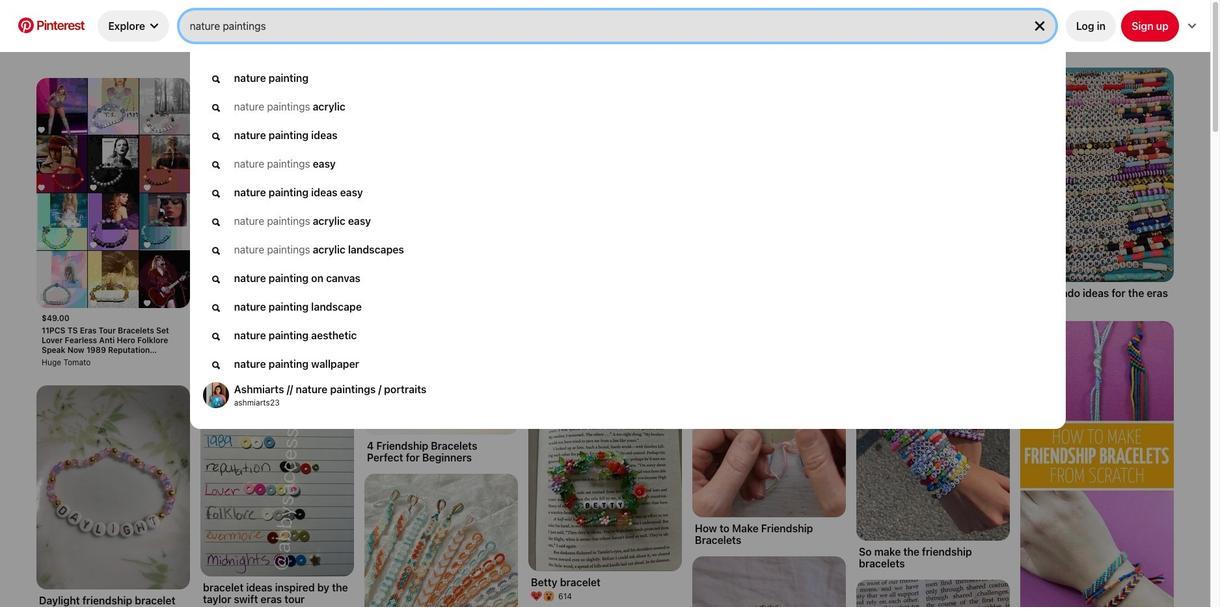 Task type: locate. For each thing, give the bounding box(es) containing it.
daylight friendship bracelet eras tour taylor swift image
[[36, 386, 190, 590]]

summer vsco bracelets 🌷✨💐 image
[[364, 474, 518, 608]]

junior jewel friendship bracelet image
[[856, 580, 1010, 608]]

list
[[31, 68, 1179, 608]]

taylor swift eras tour friendship bracelets inspo image
[[200, 78, 354, 282]]

so make the friendship bracelets image
[[856, 337, 1010, 541]]

bracelet ideas inspired by the taylor swift eras tour image
[[200, 332, 354, 577]]

betty bracelet image
[[528, 368, 682, 572]]



Task type: describe. For each thing, give the bounding box(es) containing it.
make your own friendship bracelets - 3 beginner ideas image
[[1020, 321, 1174, 608]]

pinterest image
[[18, 17, 34, 33]]

product specifications: length elastic ropestock number 7338material： pvc，glass ball﻿，artificial crystal ballfor femaleweight 10 g package includes: 1 x hugetomato bracelet1 x box from hugetomato image
[[36, 78, 190, 308]]

Search text field
[[190, 10, 1022, 42]]

@kaetizado ideas for the eras tour image
[[1020, 68, 1174, 282]]

how to make friendship bracelets image
[[692, 288, 846, 518]]

taylor swift eras friendship bracelets image
[[364, 68, 518, 243]]

4 friendship bracelets perfect for beginners image
[[364, 282, 518, 435]]

seven and gold rush eras tour bracelets image
[[692, 557, 846, 608]]



Task type: vqa. For each thing, say whether or not it's contained in the screenshot.
visible
no



